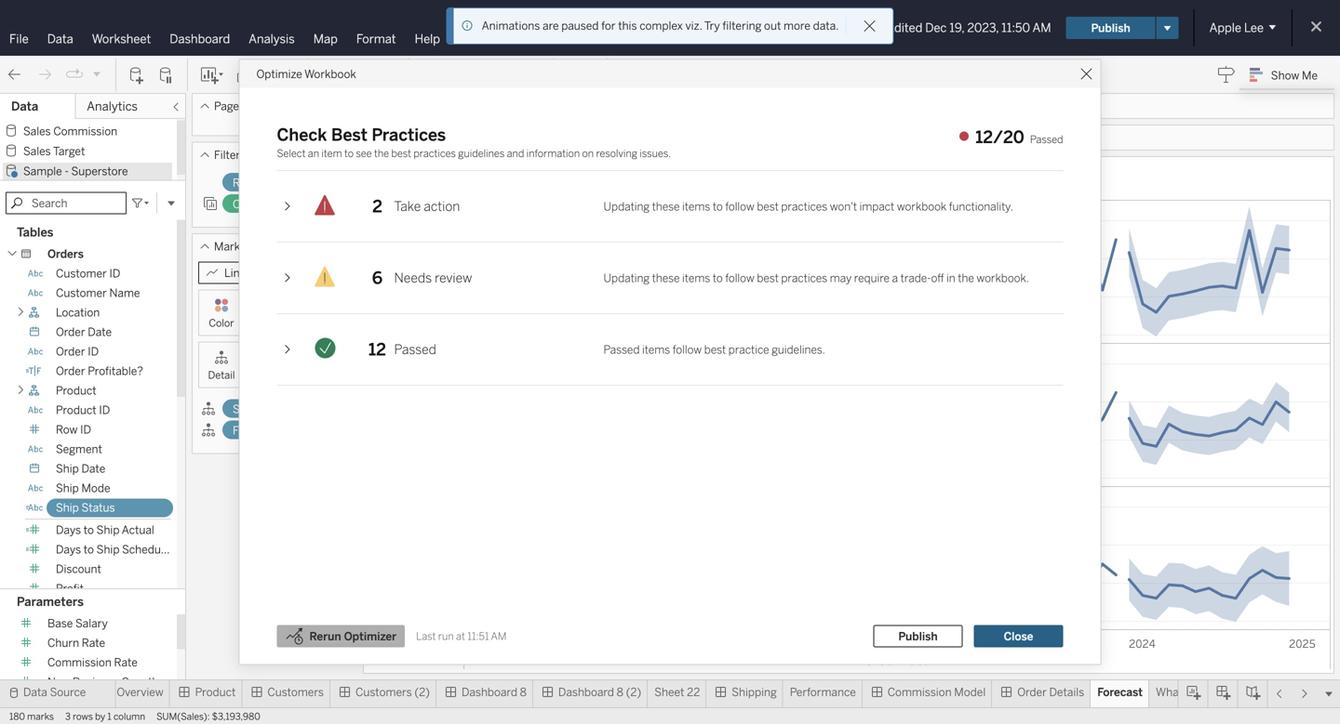 Task type: locate. For each thing, give the bounding box(es) containing it.
these
[[652, 200, 680, 213], [652, 272, 680, 285]]

sheet
[[654, 686, 684, 700]]

2 these from the top
[[652, 272, 680, 285]]

best down rows
[[391, 148, 411, 160]]

the
[[374, 148, 389, 160], [958, 272, 974, 285]]

customer
[[56, 267, 107, 281], [56, 287, 107, 300]]

8 left sheet
[[617, 686, 623, 700]]

data up 180 marks
[[23, 686, 47, 700]]

sales up sample
[[23, 145, 51, 158]]

item
[[321, 148, 342, 160]]

1 vertical spatial days
[[56, 544, 81, 557]]

fit image
[[513, 66, 543, 84]]

1 vertical spatial the
[[958, 272, 974, 285]]

id up the name
[[109, 267, 120, 281]]

trade-
[[901, 272, 931, 285]]

0 vertical spatial date
[[265, 198, 289, 211]]

filters
[[214, 148, 246, 162]]

(2)
[[414, 686, 430, 700], [626, 686, 641, 700]]

id for row id
[[80, 424, 91, 437]]

require
[[854, 272, 890, 285]]

segment up ship date
[[56, 443, 102, 457]]

workbook
[[304, 67, 356, 81]]

1 horizontal spatial order date
[[233, 198, 289, 211]]

model
[[954, 686, 986, 700]]

1 null detail image from the top
[[201, 402, 216, 416]]

product up row id
[[56, 404, 96, 417]]

0 vertical spatial commission
[[53, 125, 117, 138]]

show/hide cards image
[[566, 66, 596, 84]]

commission model
[[888, 686, 986, 700]]

workbook
[[897, 200, 947, 213]]

2 customer from the top
[[56, 287, 107, 300]]

1 vertical spatial commission
[[47, 657, 111, 670]]

1 horizontal spatial rate
[[114, 657, 138, 670]]

0 vertical spatial days
[[56, 524, 81, 538]]

sales commission
[[23, 125, 117, 138]]

1 vertical spatial product
[[56, 404, 96, 417]]

2 8 from the left
[[617, 686, 623, 700]]

product
[[56, 384, 96, 398], [56, 404, 96, 417], [195, 686, 236, 700]]

pause auto updates image
[[157, 66, 176, 84]]

0 vertical spatial updating
[[604, 200, 650, 213]]

order date down the region
[[233, 198, 289, 211]]

0 horizontal spatial segment
[[56, 443, 102, 457]]

am right the 11:50
[[1033, 20, 1051, 35]]

sales up the 'take'
[[370, 166, 417, 191]]

data guide image
[[1217, 65, 1236, 84]]

2 days from the top
[[56, 544, 81, 557]]

discount
[[56, 563, 101, 577]]

2
[[372, 197, 382, 217]]

1 (2) from the left
[[414, 686, 430, 700]]

0 vertical spatial sales
[[23, 125, 51, 138]]

product up product id
[[56, 384, 96, 398]]

0 vertical spatial customer
[[56, 267, 107, 281]]

ship down the ship mode
[[56, 502, 79, 515]]

these up passed items follow best practice guidelines.
[[652, 272, 680, 285]]

0 horizontal spatial the
[[374, 148, 389, 160]]

the right in
[[958, 272, 974, 285]]

1 horizontal spatial 8
[[617, 686, 623, 700]]

ship for ship mode
[[56, 482, 79, 496]]

8 for dashboard 8 (2)
[[617, 686, 623, 700]]

try
[[704, 19, 720, 33]]

0 vertical spatial null detail image
[[201, 402, 216, 416]]

updating
[[604, 200, 650, 213], [604, 272, 650, 285]]

these down issues.
[[652, 200, 680, 213]]

action
[[424, 199, 460, 214]]

1 vertical spatial customer
[[56, 287, 107, 300]]

row
[[56, 424, 78, 437]]

2 vertical spatial product
[[195, 686, 236, 700]]

a
[[892, 272, 898, 285]]

rate up growth in the left of the page
[[114, 657, 138, 670]]

performance
[[790, 686, 856, 700]]

days down ship status
[[56, 524, 81, 538]]

date down the region
[[265, 198, 289, 211]]

1 horizontal spatial publish button
[[1066, 17, 1155, 39]]

follow for 6
[[725, 272, 755, 285]]

to for won't
[[713, 200, 723, 213]]

draft
[[625, 21, 650, 35]]

to for practices
[[344, 148, 354, 160]]

customer down the orders
[[56, 267, 107, 281]]

the inside check best practices tab list
[[958, 272, 974, 285]]

1 vertical spatial publish button
[[873, 626, 963, 648]]

180
[[9, 712, 25, 723]]

1 vertical spatial rate
[[114, 657, 138, 670]]

out
[[764, 19, 781, 33]]

2 horizontal spatial passed
[[1030, 134, 1063, 146]]

2 vertical spatial commission
[[888, 686, 952, 700]]

last
[[416, 631, 436, 643]]

forecast left the indicator
[[233, 424, 276, 438]]

id down the order profitable?
[[99, 404, 110, 417]]

commission
[[53, 125, 117, 138], [47, 657, 111, 670], [888, 686, 952, 700]]

2 updating from the top
[[604, 272, 650, 285]]

1 vertical spatial updating
[[604, 272, 650, 285]]

1 horizontal spatial customers
[[356, 686, 412, 700]]

1 days from the top
[[56, 524, 81, 538]]

at
[[456, 631, 465, 643]]

id right row
[[80, 424, 91, 437]]

days for days to ship actual
[[56, 524, 81, 538]]

replay animation image up analytics
[[91, 68, 102, 79]]

1 vertical spatial null detail image
[[201, 423, 216, 438]]

0 horizontal spatial customers
[[267, 686, 324, 700]]

19,
[[950, 20, 965, 35]]

passed inside the "12 passed"
[[394, 342, 436, 358]]

swap rows and columns image
[[319, 66, 338, 84]]

2023,
[[967, 20, 999, 35]]

practices up sales forecast
[[414, 148, 456, 160]]

ship up the ship mode
[[56, 463, 79, 476]]

2 vertical spatial data
[[23, 686, 47, 700]]

salary
[[75, 618, 108, 631]]

publish inside optimize workbook dialog
[[898, 630, 938, 644]]

business
[[73, 676, 119, 690]]

0 horizontal spatial (2)
[[414, 686, 430, 700]]

dashboard left sheet
[[558, 686, 614, 700]]

clear sheet image
[[266, 66, 296, 84]]

forecast
[[421, 166, 498, 191], [233, 424, 276, 438], [1097, 686, 1143, 700], [1195, 686, 1238, 700]]

0 horizontal spatial passed
[[394, 342, 436, 358]]

1 vertical spatial follow
[[725, 272, 755, 285]]

forecast right if
[[1195, 686, 1238, 700]]

order
[[233, 198, 262, 211], [56, 326, 85, 339], [56, 345, 85, 359], [56, 365, 85, 378], [1017, 686, 1047, 700]]

id for customer id
[[109, 267, 120, 281]]

am right 11:51
[[491, 631, 507, 643]]

dashboard for dashboard 8 (2)
[[558, 686, 614, 700]]

best
[[391, 148, 411, 160], [757, 200, 779, 213], [757, 272, 779, 285], [704, 343, 726, 357]]

2 customers from the left
[[356, 686, 412, 700]]

1 these from the top
[[652, 200, 680, 213]]

0 horizontal spatial dashboard
[[170, 32, 230, 47]]

1 vertical spatial superstore
[[71, 165, 128, 178]]

replay animation image
[[65, 65, 84, 84], [91, 68, 102, 79]]

2 vertical spatial practices
[[781, 272, 827, 285]]

rate up commission rate
[[82, 637, 105, 651]]

the right see
[[374, 148, 389, 160]]

practices left may
[[781, 272, 827, 285]]

0 vertical spatial follow
[[725, 200, 755, 213]]

sales for sales commission
[[23, 125, 51, 138]]

sales up sales target
[[23, 125, 51, 138]]

best left may
[[757, 272, 779, 285]]

replay animation image right redo icon
[[65, 65, 84, 84]]

download image
[[619, 66, 637, 84]]

product up sum(sales): $3,193,980 at the bottom left of the page
[[195, 686, 236, 700]]

commission for commission model
[[888, 686, 952, 700]]

order up the order profitable?
[[56, 345, 85, 359]]

source
[[50, 686, 86, 700]]

to
[[344, 148, 354, 160], [713, 200, 723, 213], [713, 272, 723, 285], [84, 524, 94, 538], [84, 544, 94, 557]]

11:51
[[467, 631, 489, 643]]

highlight image
[[421, 66, 442, 84]]

1 horizontal spatial (2)
[[626, 686, 641, 700]]

2 (2) from the left
[[626, 686, 641, 700]]

am inside optimize workbook dialog
[[491, 631, 507, 643]]

0 vertical spatial rate
[[82, 637, 105, 651]]

1 horizontal spatial dashboard
[[462, 686, 517, 700]]

practice
[[729, 343, 769, 357]]

issues.
[[640, 148, 671, 160]]

sample
[[23, 165, 62, 178]]

data up redo icon
[[47, 32, 73, 47]]

1 horizontal spatial superstore
[[666, 19, 745, 37]]

location
[[56, 306, 100, 320]]

run
[[438, 631, 454, 643]]

1 horizontal spatial the
[[958, 272, 974, 285]]

2 null detail image from the top
[[201, 423, 216, 438]]

check best practices tab list
[[277, 171, 1063, 604]]

commission left model
[[888, 686, 952, 700]]

id up the order profitable?
[[88, 345, 99, 359]]

0 vertical spatial am
[[1033, 20, 1051, 35]]

parameters
[[17, 595, 84, 610]]

0 vertical spatial these
[[652, 200, 680, 213]]

dashboard
[[170, 32, 230, 47], [462, 686, 517, 700], [558, 686, 614, 700]]

order date down location
[[56, 326, 112, 339]]

0 vertical spatial segment
[[233, 403, 279, 416]]

0 horizontal spatial 8
[[520, 686, 527, 700]]

forecast indicator
[[233, 424, 324, 438]]

0 horizontal spatial order date
[[56, 326, 112, 339]]

show me button
[[1241, 60, 1335, 89]]

8 left the dashboard 8 (2)
[[520, 686, 527, 700]]

shipping
[[732, 686, 777, 700]]

viz.
[[685, 19, 702, 33]]

1 horizontal spatial replay animation image
[[91, 68, 102, 79]]

dashboard down 11:51
[[462, 686, 517, 700]]

1 vertical spatial publish
[[898, 630, 938, 644]]

0 horizontal spatial rate
[[82, 637, 105, 651]]

analytics
[[87, 99, 138, 114]]

customer up location
[[56, 287, 107, 300]]

name
[[109, 287, 140, 300]]

1 vertical spatial practices
[[781, 200, 827, 213]]

ship down ship date
[[56, 482, 79, 496]]

rate for churn rate
[[82, 637, 105, 651]]

days
[[56, 524, 81, 538], [56, 544, 81, 557]]

ship
[[56, 463, 79, 476], [56, 482, 79, 496], [56, 502, 79, 515], [96, 524, 120, 538], [96, 544, 120, 557]]

segment up 'forecast indicator'
[[233, 403, 279, 416]]

order date
[[233, 198, 289, 211], [56, 326, 112, 339]]

undo image
[[6, 66, 24, 84]]

1 vertical spatial order date
[[56, 326, 112, 339]]

lee
[[1244, 20, 1264, 35]]

rate
[[82, 637, 105, 651], [114, 657, 138, 670]]

12/20 passed
[[975, 127, 1063, 148]]

what
[[1156, 686, 1183, 700]]

commission up target
[[53, 125, 117, 138]]

orders
[[47, 248, 84, 261]]

new
[[47, 676, 70, 690]]

sales for sales target
[[23, 145, 51, 158]]

1 horizontal spatial am
[[1033, 20, 1051, 35]]

worksheet
[[92, 32, 151, 47]]

0 horizontal spatial am
[[491, 631, 507, 643]]

1 8 from the left
[[520, 686, 527, 700]]

days up discount
[[56, 544, 81, 557]]

show
[[1271, 69, 1299, 82]]

practices left won't
[[781, 200, 827, 213]]

(2) down last
[[414, 686, 430, 700]]

null detail image
[[201, 402, 216, 416], [201, 423, 216, 438]]

order profitable?
[[56, 365, 143, 378]]

data down 'undo' icon
[[11, 99, 38, 114]]

ship status
[[56, 502, 115, 515]]

$3,193,980
[[212, 712, 260, 723]]

needs review
[[394, 271, 472, 286]]

new data source image
[[127, 66, 146, 84]]

detail
[[208, 369, 235, 382]]

select
[[277, 148, 306, 160]]

1 vertical spatial these
[[652, 272, 680, 285]]

select an item to see the best practices guidelines and information on resolving issues.
[[277, 148, 671, 160]]

best left practice
[[704, 343, 726, 357]]

0 horizontal spatial publish
[[898, 630, 938, 644]]

ship down days to ship actual
[[96, 544, 120, 557]]

passed inside 12/20 passed
[[1030, 134, 1063, 146]]

2 horizontal spatial dashboard
[[558, 686, 614, 700]]

new worksheet image
[[199, 66, 225, 84]]

order down the region
[[233, 198, 262, 211]]

1 updating from the top
[[604, 200, 650, 213]]

order down order id
[[56, 365, 85, 378]]

commission down churn rate
[[47, 657, 111, 670]]

customers (2)
[[356, 686, 430, 700]]

base
[[47, 618, 73, 631]]

0 horizontal spatial publish button
[[873, 626, 963, 648]]

1 vertical spatial items
[[682, 272, 710, 285]]

follow for 2
[[725, 200, 755, 213]]

Corporate, Segment. Press Space to toggle selection. Press Escape to go back to the left margin. Use arrow keys to navigate headers text field
[[367, 343, 393, 487]]

1 customers from the left
[[267, 686, 324, 700]]

12/20
[[975, 127, 1025, 148]]

date up mode
[[81, 463, 105, 476]]

superstore
[[666, 19, 745, 37], [71, 165, 128, 178]]

0 vertical spatial items
[[682, 200, 710, 213]]

updating for 6
[[604, 272, 650, 285]]

passed
[[1030, 134, 1063, 146], [394, 342, 436, 358], [604, 343, 640, 357]]

2 vertical spatial sales
[[370, 166, 417, 191]]

1 vertical spatial sales
[[23, 145, 51, 158]]

me
[[1302, 69, 1318, 82]]

1 customer from the top
[[56, 267, 107, 281]]

sort ascending image
[[349, 66, 368, 84]]

sales target
[[23, 145, 85, 158]]

0 vertical spatial publish
[[1091, 21, 1131, 35]]

dashboard up new worksheet image
[[170, 32, 230, 47]]

0 vertical spatial data
[[47, 32, 73, 47]]

0 horizontal spatial superstore
[[71, 165, 128, 178]]

date down location
[[88, 326, 112, 339]]

1 vertical spatial am
[[491, 631, 507, 643]]

passed for 12
[[394, 342, 436, 358]]

(2) left sheet
[[626, 686, 641, 700]]

data
[[47, 32, 73, 47], [11, 99, 38, 114], [23, 686, 47, 700]]



Task type: vqa. For each thing, say whether or not it's contained in the screenshot.


Task type: describe. For each thing, give the bounding box(es) containing it.
11:50
[[1002, 20, 1030, 35]]

check best practices
[[277, 125, 446, 145]]

0 vertical spatial the
[[374, 148, 389, 160]]

complex
[[640, 19, 683, 33]]

applies to selected worksheets with same data source image
[[203, 196, 218, 211]]

marks
[[27, 712, 54, 723]]

practices for 6
[[781, 272, 827, 285]]

needs
[[394, 271, 432, 286]]

these for 6
[[652, 272, 680, 285]]

take action
[[394, 199, 460, 214]]

help
[[415, 32, 440, 47]]

12
[[369, 340, 386, 360]]

base salary
[[47, 618, 108, 631]]

1 horizontal spatial segment
[[233, 403, 279, 416]]

forecast left what at the right bottom of the page
[[1097, 686, 1143, 700]]

and
[[507, 148, 524, 160]]

2 vertical spatial follow
[[673, 343, 702, 357]]

0 vertical spatial superstore
[[666, 19, 745, 37]]

may
[[830, 272, 852, 285]]

3
[[65, 712, 71, 723]]

churn rate
[[47, 637, 105, 651]]

null detail image for segment
[[201, 402, 216, 416]]

customers for customers (2)
[[356, 686, 412, 700]]

days for days to ship scheduled
[[56, 544, 81, 557]]

order up order id
[[56, 326, 85, 339]]

1 horizontal spatial publish
[[1091, 21, 1131, 35]]

what if forecast
[[1156, 686, 1238, 700]]

1 horizontal spatial passed
[[604, 343, 640, 357]]

line
[[224, 266, 246, 280]]

pages
[[214, 100, 245, 113]]

format workbook image
[[483, 66, 502, 84]]

customer for customer id
[[56, 267, 107, 281]]

forecast down select an item to see the best practices guidelines and information on resolving issues.
[[421, 166, 498, 191]]

commission rate
[[47, 657, 138, 670]]

indicator
[[279, 424, 324, 438]]

ship for ship date
[[56, 463, 79, 476]]

see
[[356, 148, 372, 160]]

0 horizontal spatial replay animation image
[[65, 65, 84, 84]]

information
[[526, 148, 580, 160]]

optimize workbook dialog
[[240, 60, 1100, 665]]

open and edit this workbook in tableau desktop image
[[649, 66, 667, 84]]

order id
[[56, 345, 99, 359]]

to for may
[[713, 272, 723, 285]]

this
[[618, 19, 637, 33]]

1 vertical spatial data
[[11, 99, 38, 114]]

an
[[308, 148, 319, 160]]

marks
[[214, 240, 246, 254]]

map
[[313, 32, 338, 47]]

-
[[65, 165, 69, 178]]

8 for dashboard 8
[[520, 686, 527, 700]]

sheet 22
[[654, 686, 700, 700]]

customer id
[[56, 267, 120, 281]]

ship for ship status
[[56, 502, 79, 515]]

2 vertical spatial date
[[81, 463, 105, 476]]

collapse image
[[170, 101, 181, 113]]

status
[[81, 502, 115, 515]]

optimize workbook
[[256, 67, 356, 81]]

order left details
[[1017, 686, 1047, 700]]

animations are paused for this complex viz. try filtering out more data. alert
[[482, 18, 839, 34]]

optimize
[[256, 67, 302, 81]]

analysis
[[249, 32, 295, 47]]

guidelines.
[[772, 343, 825, 357]]

overview
[[117, 686, 163, 700]]

Search text field
[[6, 192, 127, 215]]

order details
[[1017, 686, 1084, 700]]

impact
[[860, 200, 895, 213]]

file
[[9, 32, 29, 47]]

dashboard 8 (2)
[[558, 686, 641, 700]]

ship up days to ship scheduled
[[96, 524, 120, 538]]

won't
[[830, 200, 857, 213]]

items for 6
[[682, 272, 710, 285]]

0 vertical spatial practices
[[414, 148, 456, 160]]

edited
[[887, 20, 923, 35]]

churn
[[47, 637, 79, 651]]

on
[[582, 148, 594, 160]]

sales forecast
[[370, 166, 498, 191]]

sort descending image
[[379, 66, 397, 84]]

sales for sales forecast
[[370, 166, 417, 191]]

id for order id
[[88, 345, 99, 359]]

show me
[[1271, 69, 1318, 82]]

actual
[[122, 524, 154, 538]]

growth
[[121, 676, 159, 690]]

more
[[784, 19, 810, 33]]

items for 2
[[682, 200, 710, 213]]

2 vertical spatial items
[[642, 343, 670, 357]]

0 vertical spatial product
[[56, 384, 96, 398]]

line button
[[198, 262, 351, 284]]

null detail image for forecast indicator
[[201, 423, 216, 438]]

ship mode
[[56, 482, 110, 496]]

customer for customer name
[[56, 287, 107, 300]]

ship date
[[56, 463, 105, 476]]

duplicate image
[[236, 66, 255, 84]]

0 vertical spatial publish button
[[1066, 17, 1155, 39]]

workbook.
[[977, 272, 1029, 285]]

0 vertical spatial order date
[[233, 198, 289, 211]]

1 vertical spatial segment
[[56, 443, 102, 457]]

color
[[209, 317, 234, 330]]

dec
[[925, 20, 947, 35]]

id for product id
[[99, 404, 110, 417]]

sample - superstore
[[23, 165, 128, 178]]

data source
[[23, 686, 86, 700]]

edited dec 19, 2023, 11:50 am
[[887, 20, 1051, 35]]

marks. press enter to open the view data window.. use arrow keys to navigate data visualization elements. image
[[463, 200, 1331, 631]]

sum(sales): $3,193,980
[[156, 712, 260, 723]]

rate for commission rate
[[114, 657, 138, 670]]

passed items follow best practice guidelines.
[[604, 343, 825, 357]]

show mark labels image
[[453, 66, 472, 84]]

resolving
[[596, 148, 637, 160]]

dashboard for dashboard 8
[[462, 686, 517, 700]]

1 vertical spatial date
[[88, 326, 112, 339]]

row id
[[56, 424, 91, 437]]

Home Office, Segment. Press Space to toggle selection. Press Escape to go back to the left margin. Use arrow keys to navigate headers text field
[[367, 487, 393, 630]]

3 rows by 1 column
[[65, 712, 145, 723]]

dashboard for dashboard
[[170, 32, 230, 47]]

info image
[[461, 20, 474, 33]]

format
[[356, 32, 396, 47]]

animations are paused for this complex viz. try filtering out more data.
[[482, 19, 839, 33]]

practices for 2
[[781, 200, 827, 213]]

by
[[95, 712, 105, 723]]

passed for 12/20
[[1030, 134, 1063, 146]]

region
[[233, 176, 268, 190]]

tables
[[17, 225, 53, 240]]

updating these items to follow best practices may require a trade-off in the workbook.
[[604, 272, 1029, 285]]

for
[[601, 19, 616, 33]]

redo image
[[35, 66, 54, 84]]

commission for commission rate
[[47, 657, 111, 670]]

these for 2
[[652, 200, 680, 213]]

rows
[[385, 131, 413, 144]]

12 passed
[[369, 340, 436, 360]]

review
[[435, 271, 472, 286]]

Consumer, Segment. Press Space to toggle selection. Press Escape to go back to the left margin. Use arrow keys to navigate headers text field
[[367, 200, 393, 343]]

updating for 2
[[604, 200, 650, 213]]

best left won't
[[757, 200, 779, 213]]

take
[[394, 199, 421, 214]]

customers for customers
[[267, 686, 324, 700]]

apple lee
[[1209, 20, 1264, 35]]



